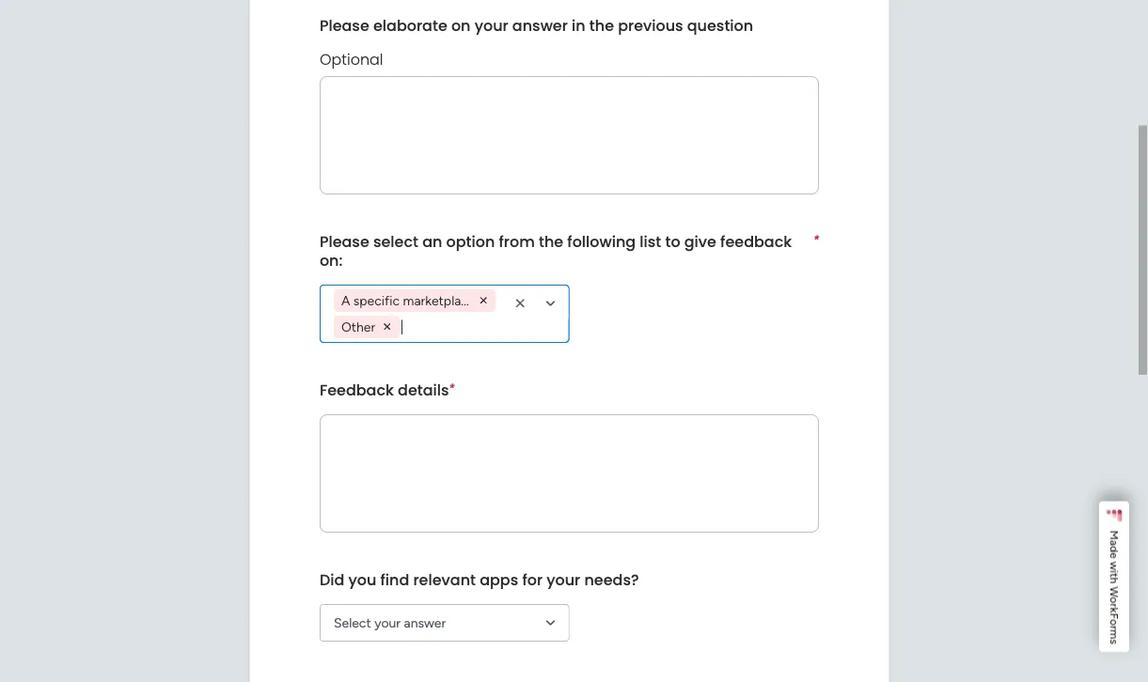 Task type: describe. For each thing, give the bounding box(es) containing it.
optional element
[[320, 49, 819, 70]]

f
[[1108, 614, 1122, 620]]

feedback details *
[[320, 380, 455, 401]]

m
[[1108, 531, 1122, 541]]

option
[[446, 231, 495, 253]]

d
[[1108, 546, 1122, 553]]

m
[[1108, 630, 1122, 640]]

an
[[422, 231, 442, 253]]

other element
[[334, 317, 400, 339]]

group containing please elaborate on your answer in the previous question
[[320, 1, 819, 218]]

1 o from the top
[[1108, 598, 1122, 604]]

please for please elaborate on your answer in the previous question
[[320, 15, 369, 36]]

a specific marketplace app
[[341, 293, 501, 309]]

e
[[1108, 553, 1122, 559]]

did
[[320, 570, 345, 591]]

optional
[[320, 49, 383, 70]]

remove image for a specific marketplace app
[[476, 294, 491, 309]]

please elaborate on your answer in the previous question
[[320, 15, 754, 36]]

m a d e w i t h w o r k f o r m s button
[[1100, 502, 1130, 653]]

a specific marketplace app element
[[334, 290, 501, 313]]

2 vertical spatial your
[[375, 616, 401, 632]]

details
[[398, 380, 449, 401]]

elaborate
[[373, 15, 447, 36]]

select
[[334, 616, 371, 632]]

find
[[380, 570, 409, 591]]

did you find relevant apps for your needs? group
[[320, 556, 819, 665]]

form form
[[0, 0, 1148, 683]]

give
[[685, 231, 717, 253]]

please elaborate on your answer in the previous question element
[[320, 15, 754, 36]]

please select an option from the following list to give feedback on:
[[320, 231, 796, 271]]

marketplace
[[403, 293, 476, 309]]

for
[[522, 570, 543, 591]]

select
[[373, 231, 419, 253]]

Feedback details text field
[[320, 415, 819, 534]]

feedback
[[320, 380, 394, 401]]

1 horizontal spatial answer
[[512, 15, 568, 36]]

other
[[341, 320, 376, 336]]

* inside feedback details *
[[449, 381, 455, 395]]



Task type: locate. For each thing, give the bounding box(es) containing it.
needs?
[[584, 570, 639, 591]]

1 vertical spatial your
[[547, 570, 581, 591]]

relevant
[[413, 570, 476, 591]]

* right feedback at the top right of the page
[[814, 233, 819, 246]]

1 r from the top
[[1108, 604, 1122, 608]]

to
[[665, 231, 681, 253]]

Please elaborate on your answer in the previous question text field
[[320, 77, 819, 195]]

answer
[[512, 15, 568, 36], [404, 616, 446, 632]]

your right select
[[375, 616, 401, 632]]

group
[[320, 1, 819, 218]]

0 vertical spatial answer
[[512, 15, 568, 36]]

please select an option from the following list to give feedback on: element
[[320, 231, 814, 271]]

0 vertical spatial the
[[590, 15, 614, 36]]

0 vertical spatial remove image
[[476, 294, 491, 309]]

please
[[320, 15, 369, 36], [320, 231, 369, 253]]

0 vertical spatial your
[[475, 15, 509, 36]]

a
[[1108, 541, 1122, 546]]

please left select
[[320, 231, 369, 253]]

apps
[[480, 570, 518, 591]]

2 please from the top
[[320, 231, 369, 253]]

h
[[1108, 578, 1122, 584]]

k
[[1108, 608, 1122, 614]]

feedback details element
[[320, 380, 449, 401]]

r down f
[[1108, 626, 1122, 630]]

1 vertical spatial remove image
[[380, 320, 395, 335]]

s
[[1108, 640, 1122, 645]]

answer left "in"
[[512, 15, 568, 36]]

your right on
[[475, 15, 509, 36]]

1 horizontal spatial *
[[814, 233, 819, 246]]

2 o from the top
[[1108, 620, 1122, 626]]

t
[[1108, 574, 1122, 578]]

0 horizontal spatial *
[[449, 381, 455, 395]]

0 vertical spatial please
[[320, 15, 369, 36]]

remove image inside other element
[[380, 320, 395, 335]]

specific
[[353, 293, 400, 309]]

app
[[479, 293, 501, 309]]

i
[[1108, 571, 1122, 574]]

w
[[1108, 562, 1122, 571]]

1 horizontal spatial the
[[590, 15, 614, 36]]

the right "in"
[[590, 15, 614, 36]]

your
[[475, 15, 509, 36], [547, 570, 581, 591], [375, 616, 401, 632]]

0 horizontal spatial answer
[[404, 616, 446, 632]]

list
[[640, 231, 662, 253]]

please select an option from the following list to give feedback on: group
[[320, 218, 819, 366]]

on:
[[320, 250, 343, 271]]

remove image for other
[[380, 320, 395, 335]]

a
[[341, 293, 350, 309]]

1 horizontal spatial your
[[475, 15, 509, 36]]

1 vertical spatial o
[[1108, 620, 1122, 626]]

answer down relevant
[[404, 616, 446, 632]]

did you find relevant apps for your needs?
[[320, 570, 639, 591]]

2 horizontal spatial your
[[547, 570, 581, 591]]

*
[[814, 233, 819, 246], [449, 381, 455, 395]]

0 horizontal spatial your
[[375, 616, 401, 632]]

o up m
[[1108, 620, 1122, 626]]

your right for
[[547, 570, 581, 591]]

1 horizontal spatial remove image
[[476, 294, 491, 309]]

please for please select an option from the following list to give feedback on:
[[320, 231, 369, 253]]

* down marketplace
[[449, 381, 455, 395]]

following
[[568, 231, 636, 253]]

the
[[590, 15, 614, 36], [539, 231, 564, 253]]

remove image down specific
[[380, 320, 395, 335]]

in
[[572, 15, 586, 36]]

please up the optional
[[320, 15, 369, 36]]

0 vertical spatial *
[[814, 233, 819, 246]]

the right from
[[539, 231, 564, 253]]

0 vertical spatial r
[[1108, 604, 1122, 608]]

you
[[348, 570, 377, 591]]

1 vertical spatial *
[[449, 381, 455, 395]]

r up f
[[1108, 604, 1122, 608]]

o
[[1108, 598, 1122, 604], [1108, 620, 1122, 626]]

m a d e w i t h w o r k f o r m s
[[1108, 531, 1122, 645]]

previous
[[618, 15, 683, 36]]

did you find relevant apps for your needs? element
[[320, 570, 639, 591]]

remove image
[[476, 294, 491, 309], [380, 320, 395, 335]]

remove image inside a specific marketplace app 'element'
[[476, 294, 491, 309]]

the inside 'please select an option from the following list to give feedback on:'
[[539, 231, 564, 253]]

1 vertical spatial answer
[[404, 616, 446, 632]]

from
[[499, 231, 535, 253]]

1 vertical spatial the
[[539, 231, 564, 253]]

0 horizontal spatial the
[[539, 231, 564, 253]]

feedback details group
[[320, 366, 819, 556]]

select your answer
[[334, 616, 446, 632]]

0 vertical spatial o
[[1108, 598, 1122, 604]]

please inside 'please select an option from the following list to give feedback on:'
[[320, 231, 369, 253]]

remove image right marketplace
[[476, 294, 491, 309]]

feedback
[[721, 231, 792, 253]]

0 horizontal spatial remove image
[[380, 320, 395, 335]]

* inside please select an option from the following list to give feedback on: group
[[814, 233, 819, 246]]

o up k
[[1108, 598, 1122, 604]]

w
[[1108, 587, 1122, 598]]

1 please from the top
[[320, 15, 369, 36]]

2 r from the top
[[1108, 626, 1122, 630]]

on
[[451, 15, 471, 36]]

answer inside did you find relevant apps for your needs? group
[[404, 616, 446, 632]]

1 vertical spatial please
[[320, 231, 369, 253]]

r
[[1108, 604, 1122, 608], [1108, 626, 1122, 630]]

question
[[687, 15, 754, 36]]

1 vertical spatial r
[[1108, 626, 1122, 630]]



